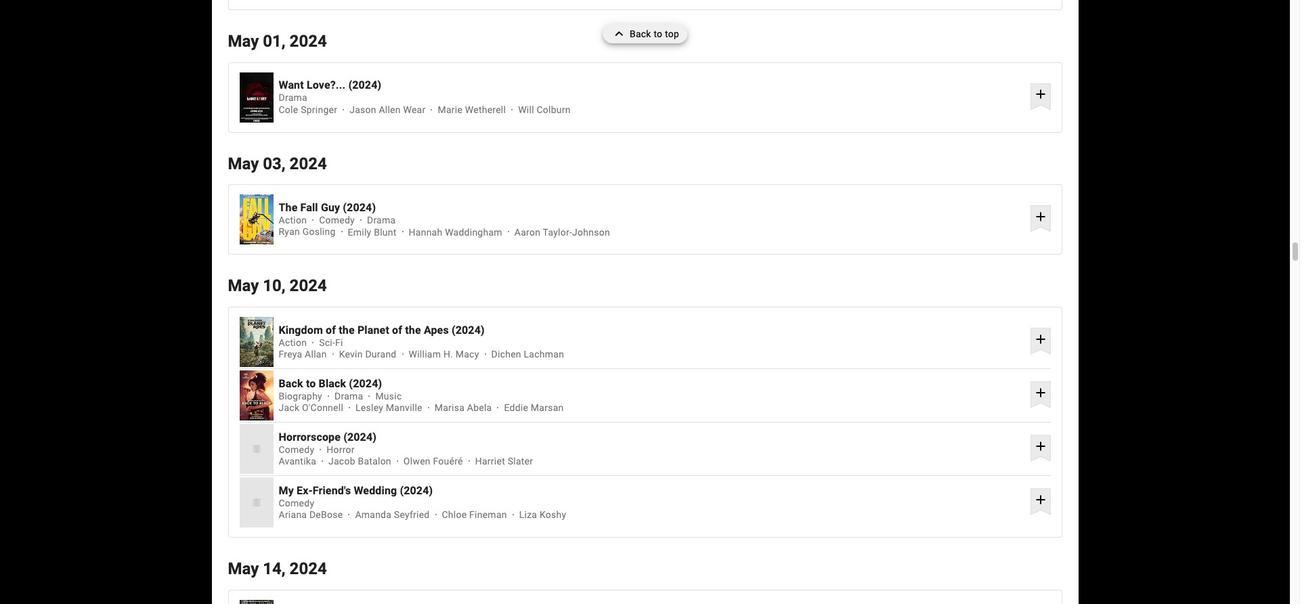 Task type: vqa. For each thing, say whether or not it's contained in the screenshot.
Horrorscope (2024) movie image
yes



Task type: describe. For each thing, give the bounding box(es) containing it.
back for back to top
[[630, 28, 651, 39]]

wayne d burdette jr. in a guardian's heart (2024) image
[[239, 600, 273, 604]]

jason allen wear
[[350, 104, 426, 115]]

kevin durand
[[339, 349, 397, 360]]

(2024) up macy
[[452, 324, 485, 337]]

ryan
[[279, 227, 300, 237]]

ariana debose
[[279, 510, 343, 520]]

dichen lachman
[[491, 349, 564, 360]]

taylor-
[[543, 227, 572, 237]]

wetherell
[[465, 104, 506, 115]]

marie wetherell
[[438, 104, 506, 115]]

jack
[[279, 403, 300, 413]]

ariana
[[279, 510, 307, 520]]

guy
[[321, 201, 340, 214]]

to for top
[[654, 28, 663, 39]]

2 horizontal spatial drama
[[367, 215, 396, 226]]

add image for want love?... (2024)
[[1033, 86, 1049, 103]]

movie image for horrorscope (2024)
[[251, 444, 262, 455]]

avantika
[[279, 456, 316, 467]]

add image for the fall guy (2024)
[[1033, 209, 1049, 225]]

group for back to black (2024)
[[239, 371, 273, 421]]

hannah waddingham
[[409, 227, 502, 237]]

owen teague in kingdom of the planet of the apes (2024) image
[[239, 317, 273, 367]]

kingdom of the planet of the apes (2024)
[[279, 324, 485, 337]]

ryan gosling and emily blunt in the fall guy (2024) image
[[239, 195, 273, 245]]

jacob
[[329, 456, 355, 467]]

ryan gosling
[[279, 227, 336, 237]]

back to black (2024) button
[[279, 377, 1026, 390]]

group for kingdom of the planet of the apes (2024)
[[239, 317, 273, 367]]

allan
[[305, 349, 327, 360]]

(2024) up horror
[[344, 431, 377, 444]]

batalon
[[358, 456, 391, 467]]

(2024) up emily
[[343, 201, 376, 214]]

amanda
[[355, 510, 392, 520]]

o'connell
[[302, 403, 343, 413]]

my ex-friend's wedding (2024) button
[[279, 484, 1026, 497]]

horrorscope (2024)
[[279, 431, 377, 444]]

ex-
[[297, 484, 313, 497]]

2 of from the left
[[392, 324, 402, 337]]

sci-fi
[[319, 337, 343, 348]]

may for may 10, 2024
[[228, 277, 259, 296]]

may for may 01, 2024
[[228, 32, 259, 51]]

10,
[[263, 277, 286, 296]]

group for want love?... (2024)
[[239, 72, 273, 122]]

may 10, 2024
[[228, 277, 327, 296]]

durand
[[365, 349, 397, 360]]

music
[[376, 391, 402, 402]]

to for black
[[306, 377, 316, 390]]

the fall guy (2024)
[[279, 201, 376, 214]]

add image for horrorscope (2024)
[[1033, 438, 1049, 455]]

aaron taylor-johnson
[[515, 227, 610, 237]]

group for the fall guy (2024)
[[239, 195, 273, 245]]

back to black (2024)
[[279, 377, 382, 390]]

lachman
[[524, 349, 564, 360]]

eddie marsan
[[504, 403, 564, 413]]

1 vertical spatial comedy
[[279, 444, 315, 455]]

may 03, 2024
[[228, 154, 327, 173]]

may for may 03, 2024
[[228, 154, 259, 173]]

back to top button
[[603, 24, 688, 43]]

emily blunt
[[348, 227, 397, 237]]

seyfried
[[394, 510, 430, 520]]

wedding
[[354, 484, 397, 497]]

horrorscope
[[279, 431, 341, 444]]

add image for my ex-friend's wedding (2024)
[[1033, 492, 1049, 508]]

will colburn
[[518, 104, 571, 115]]

01,
[[263, 32, 286, 51]]

cole springer
[[279, 104, 337, 115]]

love?...
[[307, 79, 346, 92]]

lesley
[[356, 403, 383, 413]]

(2024) up "lesley"
[[349, 377, 382, 390]]

add image for back to black (2024)
[[1033, 385, 1049, 401]]

(2024) inside my ex-friend's wedding (2024) comedy
[[400, 484, 433, 497]]

debose
[[310, 510, 343, 520]]

horrorscope (2024) button
[[279, 431, 1026, 444]]

marsan
[[531, 403, 564, 413]]

fouéré
[[433, 456, 463, 467]]

colburn
[[537, 104, 571, 115]]

(2024) inside want love?... (2024) drama
[[348, 79, 382, 92]]

drama inside want love?... (2024) drama
[[279, 92, 307, 103]]

marie
[[438, 104, 463, 115]]

johnson
[[572, 227, 610, 237]]

14,
[[263, 560, 286, 579]]

my
[[279, 484, 294, 497]]

2024 for may 03, 2024
[[290, 154, 327, 173]]

2024 for may 01, 2024
[[290, 32, 327, 51]]

manville
[[386, 403, 423, 413]]

jason
[[350, 104, 376, 115]]

fi
[[335, 337, 343, 348]]

marisa
[[435, 403, 465, 413]]

add image for kingdom of the planet of the apes (2024)
[[1033, 331, 1049, 348]]

william h. macy
[[409, 349, 479, 360]]

allen
[[379, 104, 401, 115]]

action for the
[[279, 215, 307, 226]]

macy
[[456, 349, 479, 360]]

friend's
[[313, 484, 351, 497]]



Task type: locate. For each thing, give the bounding box(es) containing it.
chloe
[[442, 510, 467, 520]]

1 may from the top
[[228, 32, 259, 51]]

2 group from the top
[[239, 195, 273, 245]]

may 14, 2024
[[228, 560, 327, 579]]

apes
[[424, 324, 449, 337]]

harriet
[[475, 456, 505, 467]]

1 vertical spatial movie image
[[251, 497, 262, 508]]

group left cole
[[239, 72, 273, 122]]

kingdom
[[279, 324, 323, 337]]

of up sci-fi
[[326, 324, 336, 337]]

4 may from the top
[[228, 560, 259, 579]]

comedy up avantika
[[279, 444, 315, 455]]

group left jack
[[239, 371, 273, 421]]

0 vertical spatial movie image
[[251, 444, 262, 455]]

2 the from the left
[[405, 324, 421, 337]]

olwen fouéré
[[404, 456, 463, 467]]

group left avantika
[[239, 424, 273, 474]]

drama down black
[[335, 391, 363, 402]]

harriet slater
[[475, 456, 533, 467]]

2024 right 14,
[[290, 560, 327, 579]]

horror
[[327, 444, 355, 455]]

slater
[[508, 456, 533, 467]]

group down 14,
[[239, 600, 273, 604]]

0 vertical spatial drama
[[279, 92, 307, 103]]

1 horizontal spatial to
[[654, 28, 663, 39]]

1 horizontal spatial the
[[405, 324, 421, 337]]

2 action from the top
[[279, 337, 307, 348]]

may left 01,
[[228, 32, 259, 51]]

action for kingdom
[[279, 337, 307, 348]]

0 horizontal spatial the
[[339, 324, 355, 337]]

lesley manville
[[356, 403, 423, 413]]

expand less image
[[611, 24, 630, 43]]

0 vertical spatial back
[[630, 28, 651, 39]]

want love?... (2024) image
[[239, 72, 273, 122]]

back up "biography"
[[279, 377, 303, 390]]

group left freya at left
[[239, 317, 273, 367]]

2 movie image from the top
[[251, 497, 262, 508]]

cole
[[279, 104, 298, 115]]

dichen
[[491, 349, 521, 360]]

to left top
[[654, 28, 663, 39]]

top
[[665, 28, 679, 39]]

3 2024 from the top
[[290, 277, 327, 296]]

the left apes
[[405, 324, 421, 337]]

chloe fineman
[[442, 510, 507, 520]]

6 group from the top
[[239, 478, 273, 528]]

1 add image from the top
[[1033, 86, 1049, 103]]

my ex-friend's wedding (2024) comedy
[[279, 484, 433, 509]]

3 group from the top
[[239, 317, 273, 367]]

5 group from the top
[[239, 424, 273, 474]]

waddingham
[[445, 227, 502, 237]]

comedy up ariana
[[279, 498, 315, 509]]

aaron
[[515, 227, 541, 237]]

1 vertical spatial add image
[[1033, 438, 1049, 455]]

may
[[228, 32, 259, 51], [228, 154, 259, 173], [228, 277, 259, 296], [228, 560, 259, 579]]

add image
[[1033, 86, 1049, 103], [1033, 209, 1049, 225], [1033, 331, 1049, 348], [1033, 492, 1049, 508]]

may for may 14, 2024
[[228, 560, 259, 579]]

2 add image from the top
[[1033, 438, 1049, 455]]

kingdom of the planet of the apes (2024) button
[[279, 324, 1026, 337]]

william
[[409, 349, 441, 360]]

2024 for may 14, 2024
[[290, 560, 327, 579]]

h.
[[444, 349, 453, 360]]

drama up blunt
[[367, 215, 396, 226]]

0 vertical spatial to
[[654, 28, 663, 39]]

drama
[[279, 92, 307, 103], [367, 215, 396, 226], [335, 391, 363, 402]]

1 horizontal spatial back
[[630, 28, 651, 39]]

liza koshy
[[519, 510, 567, 520]]

0 vertical spatial comedy
[[319, 215, 355, 226]]

1 add image from the top
[[1033, 385, 1049, 401]]

1 movie image from the top
[[251, 444, 262, 455]]

group for horrorscope (2024)
[[239, 424, 273, 474]]

7 group from the top
[[239, 600, 273, 604]]

drama up cole
[[279, 92, 307, 103]]

wear
[[403, 104, 426, 115]]

0 vertical spatial add image
[[1033, 385, 1049, 401]]

to
[[654, 28, 663, 39], [306, 377, 316, 390]]

marisa abela in back to black (2024) image
[[239, 371, 273, 421]]

2 vertical spatial comedy
[[279, 498, 315, 509]]

(2024)
[[348, 79, 382, 92], [343, 201, 376, 214], [452, 324, 485, 337], [349, 377, 382, 390], [344, 431, 377, 444], [400, 484, 433, 497]]

black
[[319, 377, 346, 390]]

action up freya at left
[[279, 337, 307, 348]]

want love?... (2024) drama
[[279, 79, 382, 103]]

1 of from the left
[[326, 324, 336, 337]]

biography
[[279, 391, 322, 402]]

group for my ex-friend's wedding (2024)
[[239, 478, 273, 528]]

0 horizontal spatial to
[[306, 377, 316, 390]]

(2024) up jason on the top
[[348, 79, 382, 92]]

0 horizontal spatial of
[[326, 324, 336, 337]]

2024 for may 10, 2024
[[290, 277, 327, 296]]

group left my
[[239, 478, 273, 528]]

sci-
[[319, 337, 335, 348]]

add image
[[1033, 385, 1049, 401], [1033, 438, 1049, 455]]

liza
[[519, 510, 537, 520]]

gosling
[[303, 227, 336, 237]]

1 2024 from the top
[[290, 32, 327, 51]]

2024
[[290, 32, 327, 51], [290, 154, 327, 173], [290, 277, 327, 296], [290, 560, 327, 579]]

springer
[[301, 104, 337, 115]]

hannah
[[409, 227, 443, 237]]

olwen
[[404, 456, 431, 467]]

the up 'fi'
[[339, 324, 355, 337]]

1 vertical spatial drama
[[367, 215, 396, 226]]

1 the from the left
[[339, 324, 355, 337]]

1 horizontal spatial drama
[[335, 391, 363, 402]]

group left the
[[239, 195, 273, 245]]

amanda seyfried
[[355, 510, 430, 520]]

to up "biography"
[[306, 377, 316, 390]]

4 2024 from the top
[[290, 560, 327, 579]]

kevin
[[339, 349, 363, 360]]

4 add image from the top
[[1033, 492, 1049, 508]]

movie image for my ex-friend's wedding (2024)
[[251, 497, 262, 508]]

back to top
[[630, 28, 679, 39]]

action
[[279, 215, 307, 226], [279, 337, 307, 348]]

may left the 03,
[[228, 154, 259, 173]]

1 vertical spatial to
[[306, 377, 316, 390]]

comedy down guy
[[319, 215, 355, 226]]

planet
[[358, 324, 389, 337]]

blunt
[[374, 227, 397, 237]]

(2024) up seyfried
[[400, 484, 433, 497]]

group
[[239, 72, 273, 122], [239, 195, 273, 245], [239, 317, 273, 367], [239, 371, 273, 421], [239, 424, 273, 474], [239, 478, 273, 528], [239, 600, 273, 604]]

0 vertical spatial action
[[279, 215, 307, 226]]

the fall guy (2024) button
[[279, 201, 1026, 214]]

1 action from the top
[[279, 215, 307, 226]]

1 vertical spatial action
[[279, 337, 307, 348]]

marisa abela
[[435, 403, 492, 413]]

2 2024 from the top
[[290, 154, 327, 173]]

2024 right the 03,
[[290, 154, 327, 173]]

back inside button
[[630, 28, 651, 39]]

will
[[518, 104, 534, 115]]

action up ryan
[[279, 215, 307, 226]]

movie image
[[251, 444, 262, 455], [251, 497, 262, 508]]

back left top
[[630, 28, 651, 39]]

jack o'connell
[[279, 403, 343, 413]]

koshy
[[540, 510, 567, 520]]

emily
[[348, 227, 372, 237]]

1 vertical spatial back
[[279, 377, 303, 390]]

3 may from the top
[[228, 277, 259, 296]]

of right planet
[[392, 324, 402, 337]]

to inside button
[[654, 28, 663, 39]]

want love?... (2024) button
[[279, 79, 1026, 92]]

comedy inside my ex-friend's wedding (2024) comedy
[[279, 498, 315, 509]]

may left 10,
[[228, 277, 259, 296]]

2024 right 01,
[[290, 32, 327, 51]]

0 horizontal spatial back
[[279, 377, 303, 390]]

2 add image from the top
[[1033, 209, 1049, 225]]

4 group from the top
[[239, 371, 273, 421]]

back
[[630, 28, 651, 39], [279, 377, 303, 390]]

2024 right 10,
[[290, 277, 327, 296]]

jacob batalon
[[329, 456, 391, 467]]

want
[[279, 79, 304, 92]]

2 vertical spatial drama
[[335, 391, 363, 402]]

freya
[[279, 349, 302, 360]]

2 may from the top
[[228, 154, 259, 173]]

the
[[339, 324, 355, 337], [405, 324, 421, 337]]

eddie
[[504, 403, 528, 413]]

0 horizontal spatial drama
[[279, 92, 307, 103]]

abela
[[467, 403, 492, 413]]

1 horizontal spatial of
[[392, 324, 402, 337]]

fineman
[[469, 510, 507, 520]]

back for back to black (2024)
[[279, 377, 303, 390]]

3 add image from the top
[[1033, 331, 1049, 348]]

may 01, 2024
[[228, 32, 327, 51]]

may left 14,
[[228, 560, 259, 579]]

1 group from the top
[[239, 72, 273, 122]]



